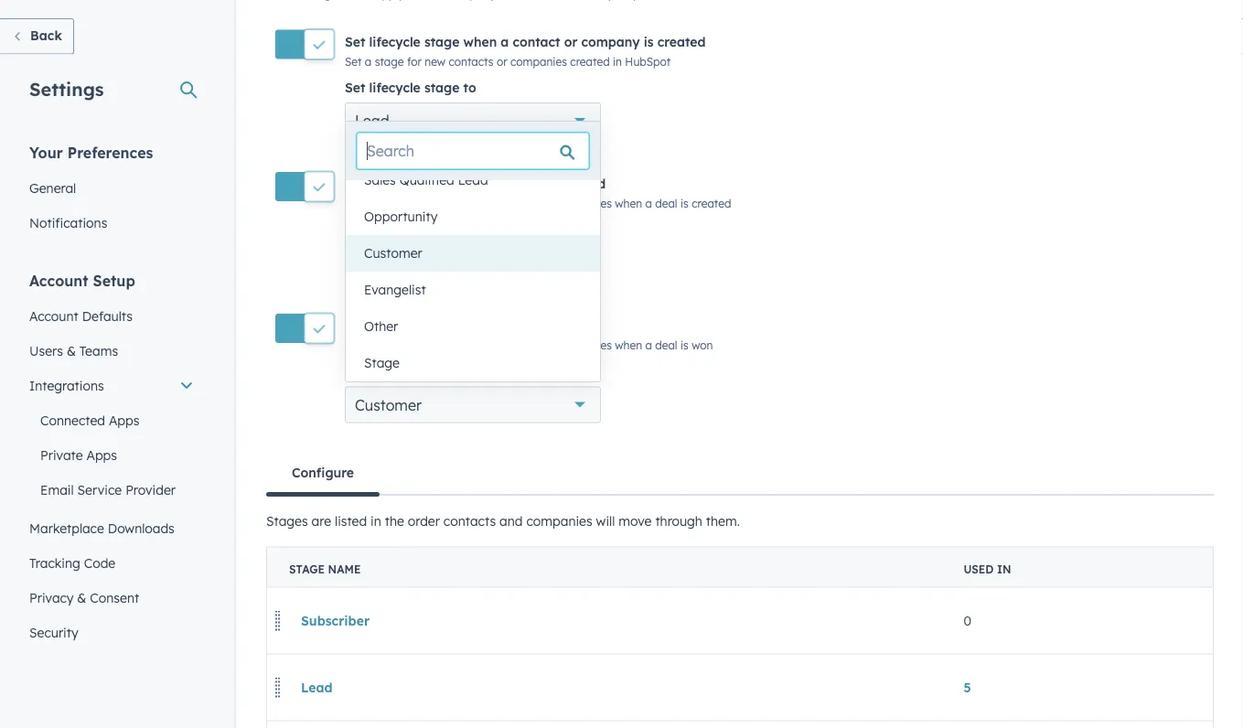 Task type: vqa. For each thing, say whether or not it's contained in the screenshot.


Task type: locate. For each thing, give the bounding box(es) containing it.
3 to from the top
[[464, 364, 477, 380]]

2 for from the top
[[407, 196, 422, 210]]

set lifecycle stage to
[[345, 79, 477, 95], [345, 222, 477, 238], [345, 364, 477, 380]]

lead down search 'search box'
[[458, 172, 488, 188]]

4 lifecycle from the top
[[369, 222, 421, 238]]

1 vertical spatial account
[[29, 308, 79, 324]]

customer up evangelist
[[364, 245, 423, 261]]

& right the "users"
[[67, 343, 76, 359]]

2 to from the top
[[464, 222, 477, 238]]

opportunity inside button
[[364, 209, 438, 225]]

2 vertical spatial to
[[464, 364, 477, 380]]

for inside set lifecycle stage when a deal is won set a stage for associated contacts and companies when a deal is won
[[407, 339, 422, 352]]

notifications link
[[18, 205, 205, 240]]

opportunity button
[[346, 199, 600, 235]]

0 vertical spatial won
[[558, 318, 584, 334]]

back
[[30, 27, 62, 43]]

users
[[29, 343, 63, 359]]

0 horizontal spatial &
[[67, 343, 76, 359]]

associated down "evangelist" button
[[425, 339, 481, 352]]

associated for customer
[[425, 339, 481, 352]]

back link
[[0, 18, 74, 54]]

associated down qualified
[[425, 196, 481, 210]]

1 horizontal spatial lead
[[355, 111, 389, 130]]

teams
[[79, 343, 118, 359]]

5 lifecycle from the top
[[369, 318, 421, 334]]

subscriber button
[[289, 603, 382, 639]]

1 horizontal spatial stage
[[364, 355, 400, 371]]

account up the account defaults
[[29, 271, 88, 290]]

won
[[558, 318, 584, 334], [692, 339, 713, 352]]

3 for from the top
[[407, 339, 422, 352]]

1 vertical spatial in
[[371, 513, 381, 529]]

0 horizontal spatial stage
[[289, 562, 325, 576]]

6 lifecycle from the top
[[369, 364, 421, 380]]

your preferences element
[[18, 142, 205, 240]]

1 set lifecycle stage to from the top
[[345, 79, 477, 95]]

account defaults link
[[18, 299, 205, 334]]

1 vertical spatial lead
[[458, 172, 488, 188]]

when inside set lifecycle stage when a contact or company is created set a stage for new contacts or companies created in hubspot
[[464, 34, 497, 50]]

your
[[29, 143, 63, 162]]

2 vertical spatial for
[[407, 339, 422, 352]]

0 vertical spatial account
[[29, 271, 88, 290]]

tab panel
[[266, 495, 1214, 729]]

5
[[964, 680, 972, 696]]

1 horizontal spatial won
[[692, 339, 713, 352]]

name
[[328, 562, 361, 576]]

0 horizontal spatial lead
[[301, 680, 333, 696]]

in
[[613, 54, 622, 68], [371, 513, 381, 529], [998, 562, 1012, 576]]

& right privacy
[[77, 590, 86, 606]]

and inside set lifecycle stage when a deal is won set a stage for associated contacts and companies when a deal is won
[[532, 339, 552, 352]]

and for opportunity
[[532, 196, 552, 210]]

for inside the set lifecycle stage when a deal is created set a stage for associated contacts and companies when a deal is created
[[407, 196, 422, 210]]

0 vertical spatial in
[[613, 54, 622, 68]]

or
[[564, 34, 578, 50], [497, 54, 508, 68]]

0
[[964, 613, 972, 629]]

and for customer
[[532, 339, 552, 352]]

and up customer button
[[532, 196, 552, 210]]

3 set from the top
[[345, 79, 366, 95]]

stage down other
[[364, 355, 400, 371]]

lifecycle inside set lifecycle stage when a deal is won set a stage for associated contacts and companies when a deal is won
[[369, 318, 421, 334]]

configure link
[[266, 451, 380, 497]]

2 vertical spatial in
[[998, 562, 1012, 576]]

preferences
[[67, 143, 153, 162]]

other
[[364, 318, 398, 335]]

contacts right new
[[449, 54, 494, 68]]

tracking
[[29, 555, 80, 571]]

or right contact
[[564, 34, 578, 50]]

in right used
[[998, 562, 1012, 576]]

associated
[[425, 196, 481, 210], [425, 339, 481, 352]]

stage
[[425, 34, 460, 50], [375, 54, 404, 68], [425, 79, 460, 95], [425, 176, 460, 192], [375, 196, 404, 210], [425, 222, 460, 238], [425, 318, 460, 334], [375, 339, 404, 352], [425, 364, 460, 380]]

stage left the name
[[289, 562, 325, 576]]

to up customer dropdown button
[[464, 364, 477, 380]]

0 vertical spatial stage
[[364, 355, 400, 371]]

5 set from the top
[[345, 196, 362, 210]]

lead up sales
[[355, 111, 389, 130]]

0 vertical spatial lead
[[355, 111, 389, 130]]

lead button
[[289, 669, 345, 706]]

account defaults
[[29, 308, 133, 324]]

lead button
[[345, 102, 601, 139]]

1 for from the top
[[407, 54, 422, 68]]

subscriber
[[301, 613, 370, 629]]

1 vertical spatial set lifecycle stage to
[[345, 222, 477, 238]]

lead
[[355, 111, 389, 130], [458, 172, 488, 188], [301, 680, 333, 696]]

0 vertical spatial associated
[[425, 196, 481, 210]]

companies inside the set lifecycle stage when a deal is created set a stage for associated contacts and companies when a deal is created
[[555, 196, 612, 210]]

set lifecycle stage when a deal is won set a stage for associated contacts and companies when a deal is won
[[345, 318, 713, 352]]

1 to from the top
[[464, 79, 477, 95]]

security
[[29, 625, 78, 641]]

deal
[[513, 176, 540, 192], [655, 196, 678, 210], [513, 318, 540, 334], [655, 339, 678, 352]]

opportunity
[[364, 209, 438, 225], [355, 254, 439, 272]]

9 set from the top
[[345, 364, 366, 380]]

1 vertical spatial won
[[692, 339, 713, 352]]

for left new
[[407, 54, 422, 68]]

2 account from the top
[[29, 308, 79, 324]]

associated inside the set lifecycle stage when a deal is created set a stage for associated contacts and companies when a deal is created
[[425, 196, 481, 210]]

1 vertical spatial stage
[[289, 562, 325, 576]]

set
[[345, 34, 366, 50], [345, 54, 362, 68], [345, 79, 366, 95], [345, 176, 366, 192], [345, 196, 362, 210], [345, 222, 366, 238], [345, 318, 366, 334], [345, 339, 362, 352], [345, 364, 366, 380]]

opportunity down sales
[[364, 209, 438, 225]]

to up lead popup button at the left top
[[464, 79, 477, 95]]

1 lifecycle from the top
[[369, 34, 421, 50]]

email
[[40, 482, 74, 498]]

4 set from the top
[[345, 176, 366, 192]]

and down "evangelist" button
[[532, 339, 552, 352]]

evangelist button
[[346, 272, 600, 308]]

1 vertical spatial apps
[[86, 447, 117, 463]]

0 vertical spatial for
[[407, 54, 422, 68]]

to up opportunity popup button
[[464, 222, 477, 238]]

0 horizontal spatial or
[[497, 54, 508, 68]]

set lifecycle stage to down new
[[345, 79, 477, 95]]

in left the
[[371, 513, 381, 529]]

marketplace
[[29, 520, 104, 536]]

stage inside button
[[364, 355, 400, 371]]

downloads
[[108, 520, 175, 536]]

stage left new
[[375, 54, 404, 68]]

2 set lifecycle stage to from the top
[[345, 222, 477, 238]]

customer down other
[[355, 396, 422, 414]]

2 lifecycle from the top
[[369, 79, 421, 95]]

1 vertical spatial associated
[[425, 339, 481, 352]]

account
[[29, 271, 88, 290], [29, 308, 79, 324]]

0 vertical spatial set lifecycle stage to
[[345, 79, 477, 95]]

associated inside set lifecycle stage when a deal is won set a stage for associated contacts and companies when a deal is won
[[425, 339, 481, 352]]

1 vertical spatial customer
[[355, 396, 422, 414]]

account setup element
[[18, 270, 205, 650]]

0 vertical spatial to
[[464, 79, 477, 95]]

associated for opportunity
[[425, 196, 481, 210]]

1 horizontal spatial or
[[564, 34, 578, 50]]

contacts
[[449, 54, 494, 68], [484, 196, 529, 210], [484, 339, 529, 352], [444, 513, 496, 529]]

tracking code
[[29, 555, 116, 571]]

for down sales qualified lead
[[407, 196, 422, 210]]

1 horizontal spatial &
[[77, 590, 86, 606]]

6 set from the top
[[345, 222, 366, 238]]

0 horizontal spatial won
[[558, 318, 584, 334]]

5 button
[[964, 680, 972, 696]]

marketplace downloads link
[[18, 511, 205, 546]]

1 vertical spatial for
[[407, 196, 422, 210]]

contacts up customer button
[[484, 196, 529, 210]]

to
[[464, 79, 477, 95], [464, 222, 477, 238], [464, 364, 477, 380]]

2 horizontal spatial in
[[998, 562, 1012, 576]]

when for lead
[[464, 34, 497, 50]]

apps inside 'link'
[[109, 412, 140, 428]]

and right order at the left bottom of the page
[[500, 513, 523, 529]]

apps down integrations button
[[109, 412, 140, 428]]

tracking code link
[[18, 546, 205, 581]]

0 vertical spatial customer
[[364, 245, 423, 261]]

&
[[67, 343, 76, 359], [77, 590, 86, 606]]

to for lead
[[464, 79, 477, 95]]

0 vertical spatial and
[[532, 196, 552, 210]]

to for customer
[[464, 364, 477, 380]]

stage button
[[346, 345, 600, 382]]

when
[[464, 34, 497, 50], [464, 176, 497, 192], [615, 196, 643, 210], [464, 318, 497, 334], [615, 339, 643, 352]]

0 vertical spatial &
[[67, 343, 76, 359]]

created
[[658, 34, 706, 50], [570, 54, 610, 68], [558, 176, 606, 192], [692, 196, 732, 210]]

lead inside popup button
[[355, 111, 389, 130]]

account inside account defaults link
[[29, 308, 79, 324]]

2 associated from the top
[[425, 339, 481, 352]]

or up lead popup button at the left top
[[497, 54, 508, 68]]

1 vertical spatial and
[[532, 339, 552, 352]]

7 set from the top
[[345, 318, 366, 334]]

list box
[[346, 162, 600, 382]]

1 vertical spatial &
[[77, 590, 86, 606]]

0 vertical spatial opportunity
[[364, 209, 438, 225]]

sales qualified lead button
[[346, 162, 600, 199]]

opportunity button
[[345, 244, 601, 281]]

& inside 'link'
[[77, 590, 86, 606]]

2 vertical spatial and
[[500, 513, 523, 529]]

qualified
[[400, 172, 455, 188]]

in inside set lifecycle stage when a contact or company is created set a stage for new contacts or companies created in hubspot
[[613, 54, 622, 68]]

2 vertical spatial set lifecycle stage to
[[345, 364, 477, 380]]

apps up the service
[[86, 447, 117, 463]]

account up the "users"
[[29, 308, 79, 324]]

for down evangelist
[[407, 339, 422, 352]]

1 horizontal spatial in
[[613, 54, 622, 68]]

general
[[29, 180, 76, 196]]

through
[[656, 513, 703, 529]]

set lifecycle stage to down other
[[345, 364, 477, 380]]

& for users
[[67, 343, 76, 359]]

in down the company
[[613, 54, 622, 68]]

set lifecycle stage to for opportunity
[[345, 222, 477, 238]]

3 set lifecycle stage to from the top
[[345, 364, 477, 380]]

0 horizontal spatial in
[[371, 513, 381, 529]]

0 vertical spatial apps
[[109, 412, 140, 428]]

companies
[[511, 54, 567, 68], [555, 196, 612, 210], [555, 339, 612, 352], [527, 513, 593, 529]]

lead down subscriber button
[[301, 680, 333, 696]]

and
[[532, 196, 552, 210], [532, 339, 552, 352], [500, 513, 523, 529]]

contacts inside set lifecycle stage when a contact or company is created set a stage for new contacts or companies created in hubspot
[[449, 54, 494, 68]]

1 vertical spatial opportunity
[[355, 254, 439, 272]]

apps for connected apps
[[109, 412, 140, 428]]

contacts down "evangelist" button
[[484, 339, 529, 352]]

tab panel containing stages are listed in the order contacts and companies will move through them.
[[266, 495, 1214, 729]]

for
[[407, 54, 422, 68], [407, 196, 422, 210], [407, 339, 422, 352]]

3 lifecycle from the top
[[369, 176, 421, 192]]

1 vertical spatial to
[[464, 222, 477, 238]]

account for account defaults
[[29, 308, 79, 324]]

the
[[385, 513, 404, 529]]

set lifecycle stage to down sales qualified lead
[[345, 222, 477, 238]]

for inside set lifecycle stage when a contact or company is created set a stage for new contacts or companies created in hubspot
[[407, 54, 422, 68]]

customer
[[364, 245, 423, 261], [355, 396, 422, 414]]

1 account from the top
[[29, 271, 88, 290]]

a
[[501, 34, 509, 50], [365, 54, 372, 68], [501, 176, 509, 192], [365, 196, 372, 210], [646, 196, 652, 210], [501, 318, 509, 334], [365, 339, 372, 352], [646, 339, 652, 352]]

when for opportunity
[[464, 176, 497, 192]]

used
[[964, 562, 994, 576]]

and inside the set lifecycle stage when a deal is created set a stage for associated contacts and companies when a deal is created
[[532, 196, 552, 210]]

opportunity up evangelist
[[355, 254, 439, 272]]

2 vertical spatial lead
[[301, 680, 333, 696]]

integrations
[[29, 378, 104, 394]]

1 associated from the top
[[425, 196, 481, 210]]



Task type: describe. For each thing, give the bounding box(es) containing it.
code
[[84, 555, 116, 571]]

configure
[[292, 464, 354, 480]]

for for customer
[[407, 339, 422, 352]]

stage down other
[[375, 339, 404, 352]]

stage for stage name
[[289, 562, 325, 576]]

private apps
[[40, 447, 117, 463]]

your preferences
[[29, 143, 153, 162]]

customer button
[[346, 235, 600, 272]]

hubspot
[[625, 54, 671, 68]]

used in
[[964, 562, 1012, 576]]

lifecycle inside set lifecycle stage when a contact or company is created set a stage for new contacts or companies created in hubspot
[[369, 34, 421, 50]]

private apps link
[[18, 438, 205, 473]]

stage down "evangelist" button
[[425, 318, 460, 334]]

stage name
[[289, 562, 361, 576]]

email service provider link
[[18, 473, 205, 507]]

privacy & consent link
[[18, 581, 205, 615]]

customer button
[[345, 387, 601, 423]]

contacts inside the set lifecycle stage when a deal is created set a stage for associated contacts and companies when a deal is created
[[484, 196, 529, 210]]

stage down search 'search box'
[[425, 176, 460, 192]]

contacts inside set lifecycle stage when a deal is won set a stage for associated contacts and companies when a deal is won
[[484, 339, 529, 352]]

order
[[408, 513, 440, 529]]

company
[[582, 34, 640, 50]]

stage up opportunity popup button
[[425, 222, 460, 238]]

stages are listed in the order contacts and companies will move through them.
[[266, 513, 740, 529]]

notifications
[[29, 215, 107, 231]]

consent
[[90, 590, 139, 606]]

private
[[40, 447, 83, 463]]

opportunity inside popup button
[[355, 254, 439, 272]]

to for opportunity
[[464, 222, 477, 238]]

list box containing sales qualified lead
[[346, 162, 600, 382]]

for for opportunity
[[407, 196, 422, 210]]

new
[[425, 54, 446, 68]]

is inside set lifecycle stage when a contact or company is created set a stage for new contacts or companies created in hubspot
[[644, 34, 654, 50]]

set lifecycle stage when a contact or company is created set a stage for new contacts or companies created in hubspot
[[345, 34, 706, 68]]

service
[[77, 482, 122, 498]]

account setup
[[29, 271, 135, 290]]

users & teams
[[29, 343, 118, 359]]

stages
[[266, 513, 308, 529]]

2 set from the top
[[345, 54, 362, 68]]

contact
[[513, 34, 561, 50]]

stage up new
[[425, 34, 460, 50]]

when for customer
[[464, 318, 497, 334]]

listed
[[335, 513, 367, 529]]

them.
[[706, 513, 740, 529]]

stage down sales
[[375, 196, 404, 210]]

contacts right order at the left bottom of the page
[[444, 513, 496, 529]]

privacy
[[29, 590, 74, 606]]

setup
[[93, 271, 135, 290]]

account for account setup
[[29, 271, 88, 290]]

& for privacy
[[77, 590, 86, 606]]

integrations button
[[18, 368, 205, 403]]

connected apps link
[[18, 403, 205, 438]]

1 vertical spatial or
[[497, 54, 508, 68]]

Search search field
[[357, 133, 589, 169]]

sales qualified lead
[[364, 172, 488, 188]]

are
[[312, 513, 331, 529]]

and inside tab panel
[[500, 513, 523, 529]]

marketplace downloads
[[29, 520, 175, 536]]

sales
[[364, 172, 396, 188]]

lifecycle inside the set lifecycle stage when a deal is created set a stage for associated contacts and companies when a deal is created
[[369, 176, 421, 192]]

security link
[[18, 615, 205, 650]]

users & teams link
[[18, 334, 205, 368]]

evangelist
[[364, 282, 426, 298]]

apps for private apps
[[86, 447, 117, 463]]

stage up customer dropdown button
[[425, 364, 460, 380]]

general link
[[18, 171, 205, 205]]

connected apps
[[40, 412, 140, 428]]

0 vertical spatial or
[[564, 34, 578, 50]]

move
[[619, 513, 652, 529]]

2 horizontal spatial lead
[[458, 172, 488, 188]]

other button
[[346, 308, 600, 345]]

connected
[[40, 412, 105, 428]]

customer inside dropdown button
[[355, 396, 422, 414]]

customer inside button
[[364, 245, 423, 261]]

stage for stage
[[364, 355, 400, 371]]

defaults
[[82, 308, 133, 324]]

settings
[[29, 77, 104, 100]]

8 set from the top
[[345, 339, 362, 352]]

will
[[596, 513, 615, 529]]

provider
[[125, 482, 176, 498]]

set lifecycle stage to for lead
[[345, 79, 477, 95]]

email service provider
[[40, 482, 176, 498]]

stage down new
[[425, 79, 460, 95]]

set lifecycle stage when a deal is created set a stage for associated contacts and companies when a deal is created
[[345, 176, 732, 210]]

privacy & consent
[[29, 590, 139, 606]]

set lifecycle stage to for customer
[[345, 364, 477, 380]]

companies inside set lifecycle stage when a contact or company is created set a stage for new contacts or companies created in hubspot
[[511, 54, 567, 68]]

companies inside set lifecycle stage when a deal is won set a stage for associated contacts and companies when a deal is won
[[555, 339, 612, 352]]

1 set from the top
[[345, 34, 366, 50]]



